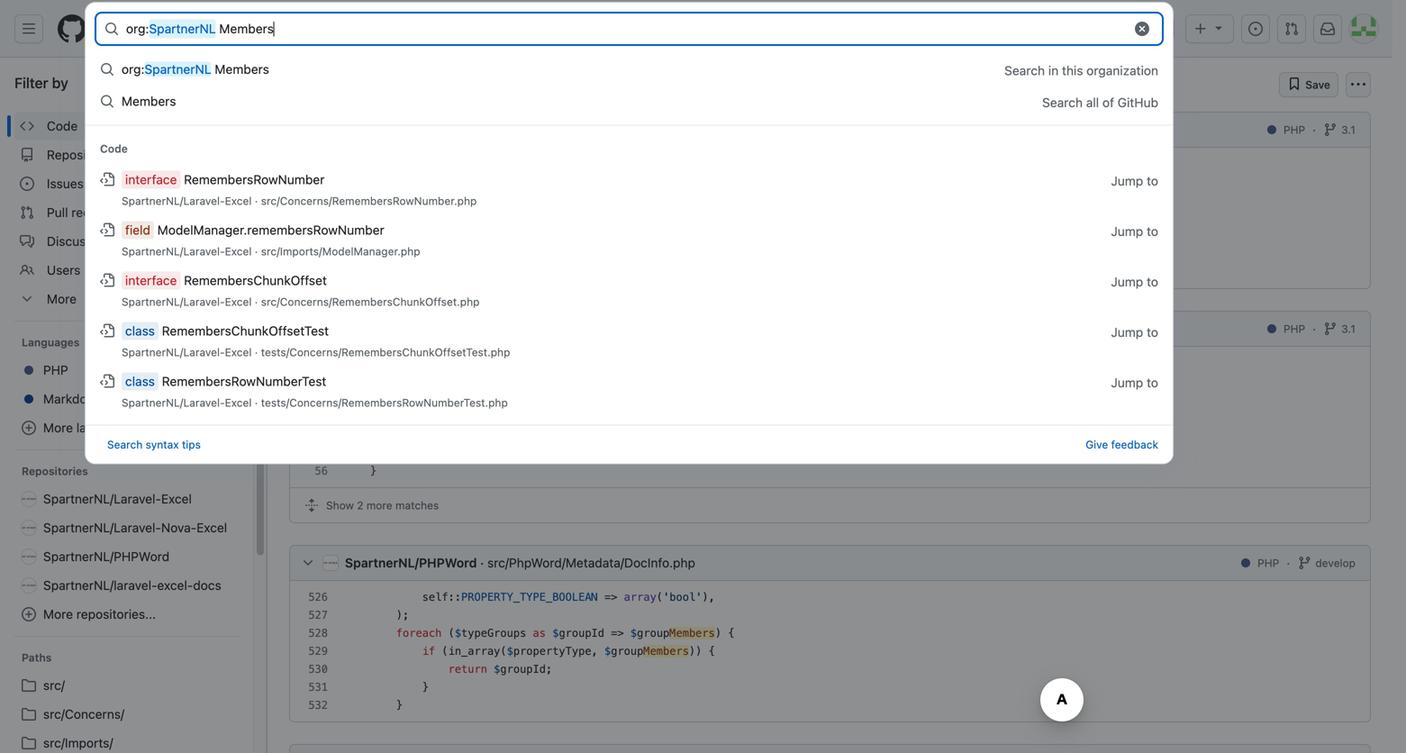 Task type: vqa. For each thing, say whether or not it's contained in the screenshot.


Task type: describe. For each thing, give the bounding box(es) containing it.
src/
[[43, 678, 65, 693]]

;
[[546, 663, 553, 676]]

$ down array
[[631, 627, 637, 640]]

row containing 530
[[290, 661, 1371, 679]]

trait
[[344, 212, 377, 224]]

return
[[448, 663, 488, 676]]

filter by
[[14, 74, 68, 91]]

$ right as
[[553, 627, 559, 640]]

)
[[715, 627, 722, 640]]

spartnernl/laravel- for spartnernl/laravel-excel · tests/concerns/rememberschunkoffsettest.php
[[122, 346, 225, 359]]

1 horizontal spatial groupid
[[559, 627, 605, 640]]

org: spartnernl members inside the suggestions list box
[[122, 62, 269, 77]]

users
[[47, 263, 81, 278]]

plus circle image
[[22, 607, 36, 622]]

to for remembersrownumbertest
[[1147, 375, 1159, 390]]

in
[[1049, 63, 1059, 78]]

remembersrownumber
[[184, 172, 325, 187]]

nova-
[[161, 520, 197, 535]]

);
[[344, 609, 409, 622]]

repositories...
[[76, 607, 156, 622]]

row containing 7
[[290, 245, 1371, 263]]

if (in_array( $ propertytype , $ group members )) {
[[422, 645, 715, 658]]

to for remembersrownumber
[[1147, 174, 1159, 188]]

} for 532
[[344, 699, 403, 712]]

plus image
[[1194, 22, 1209, 36]]

collapse spartnernl/laravel-excel · src/concerns/remembersrownumber.php image
[[301, 123, 315, 137]]

530 link
[[301, 663, 335, 676]]

spartnernl/laravel- for spartnernl/laravel-excel
[[43, 492, 161, 507]]

tests/concerns/remembersrownumbertest.php
[[261, 397, 508, 409]]

56 link
[[308, 465, 335, 478]]

give
[[1086, 438, 1109, 451]]

sc 9kayk9 0 image inside more element
[[20, 292, 34, 306]]

class for remembersrownumbertest
[[125, 374, 155, 389]]

markdown link
[[14, 385, 239, 414]]

528 link
[[301, 627, 335, 640]]

51 row
[[290, 372, 1371, 390]]

spartnernl/laravel-excel · tests/concerns/remembersrownumbertest.php
[[122, 397, 508, 409]]

529
[[309, 645, 328, 658]]

$ down (in_array(
[[494, 663, 501, 676]]

7
[[322, 248, 328, 260]]

row containing 529
[[290, 643, 1371, 661]]

row containing 528
[[290, 625, 1371, 643]]

git pull request image
[[1285, 22, 1300, 36]]

8 link
[[314, 266, 335, 278]]

0 vertical spatial {
[[344, 230, 351, 242]]

spartnernl/laravel-nova-excel link
[[14, 514, 239, 543]]

527
[[309, 609, 328, 622]]

interface for remembersrownumber
[[125, 172, 177, 187]]

3 row
[[290, 173, 1371, 191]]

3.1 link for 3
[[1324, 122, 1356, 138]]

jump for modelmanager.remembersrownumber
[[1112, 224, 1144, 239]]

1 horizontal spatial src/concerns/remembersrownumber.php
[[511, 122, 758, 137]]

collapse spartnernl/laravel-excel · src/imports/modelmanager.php image
[[301, 322, 315, 336]]

matches
[[396, 499, 439, 512]]

if
[[422, 645, 435, 658]]

row group for src/phpword/metadata/docinfo.php
[[290, 589, 1371, 715]]

51 link
[[308, 375, 335, 388]]

plus circle image
[[22, 421, 36, 435]]

row group for src/concerns/remembersrownumber.php
[[290, 155, 1371, 281]]

organization
[[1087, 63, 1159, 78]]

remembersrownumbertest
[[162, 374, 327, 389]]

develop link
[[1298, 555, 1356, 571]]

8 row
[[290, 263, 1371, 281]]

discussions
[[47, 234, 116, 249]]

more repositories...
[[43, 607, 156, 622]]

526 link
[[301, 591, 335, 604]]

row group containing 50
[[290, 354, 1371, 480]]

foreach ( $ typegroups as $ groupid => $ group members ) {
[[396, 627, 735, 640]]

by
[[52, 74, 68, 91]]

50
[[315, 357, 328, 370]]

spartnernl/laravel-excel · src/concerns/remembersrownumber.php inside the suggestions list box
[[122, 195, 477, 207]]

spartnernl/phpword for spartnernl/phpword · src/phpword/metadata/docinfo.php
[[345, 556, 477, 570]]

to for rememberschunkoffsettest
[[1147, 325, 1159, 340]]

src/imports/modelmanager.php
[[261, 245, 420, 258]]

4
[[322, 194, 328, 206]]

requests
[[71, 205, 122, 220]]

propertytype
[[514, 645, 592, 658]]

528
[[309, 627, 328, 640]]

collapse spartnernl/phpword · src/phpword/metadata/docinfo.php image
[[301, 556, 315, 570]]

sc 9kayk9 0 image for 'repositories' link
[[20, 148, 34, 162]]

more for more repositories...
[[43, 607, 73, 622]]

sc 9kayk9 0 image inside src/imports/ link
[[22, 736, 36, 751]]

1 vertical spatial php language element
[[1284, 321, 1306, 337]]

src/imports/ link
[[14, 729, 239, 753]]

12
[[212, 178, 224, 190]]

tests/concerns/rememberschunkoffsettest.php
[[261, 346, 510, 359]]

feedback
[[1112, 438, 1159, 451]]

jump for rememberschunkoffsettest
[[1112, 325, 1144, 340]]

issues
[[47, 176, 84, 191]]

529 link
[[301, 645, 335, 658]]

jump to for remembersrownumbertest
[[1112, 375, 1159, 390]]

jump to for rememberschunkoffset
[[1112, 275, 1159, 289]]

1 vertical spatial (
[[448, 627, 455, 640]]

5 row from the top
[[290, 408, 1371, 426]]

show 2 more matches
[[326, 499, 439, 512]]

as
[[533, 627, 546, 640]]

3.1 branch element for 51
[[1342, 321, 1356, 337]]

spartnernl/phpword for spartnernl/phpword
[[43, 549, 170, 564]]

))
[[689, 645, 702, 658]]

more repositories... button
[[14, 600, 239, 629]]

markdown
[[43, 392, 104, 406]]

3
[[322, 176, 328, 188]]

1 horizontal spatial spartnernl/laravel-excel link
[[345, 122, 501, 137]]

src/phpword/metadata/docinfo.php
[[488, 556, 696, 570]]

src/concerns/ link
[[14, 700, 239, 729]]

develop branch element
[[1316, 555, 1356, 571]]

/** for 50
[[370, 357, 390, 370]]

src/concerns/remembersrownumber.php inside the suggestions list box
[[261, 195, 477, 207]]

more for more
[[47, 292, 77, 306]]

3.1 for 51
[[1342, 323, 1356, 335]]

typegroups
[[461, 627, 527, 640]]

row containing 50
[[290, 354, 1371, 372]]

jump for remembersrownumber
[[1112, 174, 1144, 188]]

search for search syntax tips
[[107, 439, 143, 451]]

issue opened image
[[1249, 22, 1264, 36]]

spartnernl/laravel-excel-docs
[[43, 578, 221, 593]]

return $ groupid ;
[[448, 663, 553, 676]]

filter
[[14, 74, 48, 91]]

7 link
[[314, 248, 335, 260]]

syntax
[[146, 439, 179, 451]]

foreach
[[396, 627, 442, 640]]

tips
[[182, 439, 201, 451]]

search syntax tips
[[107, 439, 201, 451]]

sc 9kayk9 0 image left pull
[[20, 205, 34, 220]]

rememberschunkoffset
[[184, 273, 327, 288]]

jump to for remembersrownumber
[[1112, 174, 1159, 188]]

row containing 6
[[290, 227, 1371, 245]]

3.1 branch element for 3
[[1342, 122, 1356, 138]]

spartnernl/laravel-excel-docs link
[[14, 571, 239, 600]]

show 2 more matches link
[[289, 488, 1372, 524]]



Task type: locate. For each thing, give the bounding box(es) containing it.
10
[[212, 120, 224, 132]]

2 interface from the top
[[125, 273, 177, 288]]

1 class from the top
[[125, 324, 155, 339]]

more inside button
[[43, 607, 73, 622]]

repositories down plus circle icon
[[22, 465, 88, 478]]

src/concerns/rememberschunkoffset.php
[[261, 296, 480, 308]]

sc 9kayk9 0 image inside the develop link
[[1298, 556, 1313, 570]]

jump for remembersrownumbertest
[[1112, 375, 1144, 390]]

{ right )
[[728, 627, 735, 640]]

0 vertical spatial =>
[[605, 591, 618, 604]]

0 vertical spatial repositories
[[47, 147, 119, 162]]

cell
[[335, 155, 1371, 173], [335, 173, 1371, 191], [335, 191, 1371, 209], [290, 209, 335, 227], [335, 263, 1371, 281], [335, 372, 1371, 390], [290, 408, 335, 426], [335, 408, 1371, 426], [335, 426, 1371, 444], [290, 444, 335, 462], [335, 444, 1371, 462]]

give feedback
[[1086, 438, 1159, 451]]

more languages...
[[43, 420, 147, 435]]

repositories element
[[7, 485, 246, 637]]

4 to from the top
[[1147, 325, 1159, 340]]

} down if
[[344, 681, 429, 694]]

search for search all of github
[[1043, 95, 1083, 110]]

php for 3
[[1284, 123, 1306, 136]]

56
[[315, 465, 328, 478]]

1 vertical spatial 3.1 link
[[1324, 321, 1356, 337]]

row containing 526
[[290, 589, 1371, 607]]

property_type_boolean
[[461, 591, 598, 604]]

php language element
[[1284, 122, 1306, 138], [1284, 321, 1306, 337], [1258, 555, 1280, 571]]

1 vertical spatial search
[[1043, 95, 1083, 110]]

4 jump to from the top
[[1112, 325, 1159, 340]]

4 row
[[290, 191, 1371, 209]]

row group containing 3
[[290, 155, 1371, 281]]

2 row from the top
[[290, 245, 1371, 263]]

filter by region
[[0, 58, 267, 753]]

1 /** from the top
[[370, 248, 390, 260]]

3 } from the top
[[344, 699, 403, 712]]

1 row group from the top
[[290, 155, 1371, 281]]

$ up (in_array(
[[455, 627, 461, 640]]

spartnernl/phpword · src/phpword/metadata/docinfo.php
[[345, 556, 696, 570]]

0 vertical spatial code
[[47, 119, 78, 133]]

2 vertical spatial search
[[107, 439, 143, 451]]

php for 51
[[1284, 323, 1306, 335]]

php language element for src/phpword/metadata/docinfo.php
[[1258, 555, 1280, 571]]

/** for 7
[[370, 248, 390, 260]]

1 horizontal spatial code
[[100, 143, 128, 155]]

of
[[1103, 95, 1115, 110]]

1 vertical spatial }
[[344, 681, 429, 694]]

interface down field on the left top
[[125, 273, 177, 288]]

triangle down image
[[1212, 20, 1227, 35]]

=> down array
[[611, 627, 624, 640]]

spartnernl/phpword link inside the repositories element
[[14, 543, 239, 571]]

0 vertical spatial class
[[125, 324, 155, 339]]

} for 56
[[344, 465, 377, 478]]

more down users
[[47, 292, 77, 306]]

spartnernl/laravel-excel
[[43, 492, 192, 507]]

5 to from the top
[[1147, 375, 1159, 390]]

php language element for src/concerns/remembersrownumber.php
[[1284, 122, 1306, 138]]

src/ link
[[14, 671, 239, 700]]

row containing 532
[[290, 697, 1371, 715]]

3 to from the top
[[1147, 275, 1159, 289]]

search in this organization
[[1005, 63, 1159, 78]]

github
[[1118, 95, 1159, 110]]

interface down 'repositories' link
[[125, 172, 177, 187]]

{
[[344, 230, 351, 242], [728, 627, 735, 640], [709, 645, 715, 658]]

array
[[624, 591, 657, 604]]

2 up '0'
[[218, 235, 224, 248]]

0 horizontal spatial spartnernl/phpword
[[43, 549, 170, 564]]

2 3.1 from the top
[[1342, 323, 1356, 335]]

more for more languages...
[[43, 420, 73, 435]]

command palette image
[[1142, 22, 1156, 36]]

code down by at left top
[[47, 119, 78, 133]]

0 vertical spatial 3.1 link
[[1324, 122, 1356, 138]]

groupid up ,
[[559, 627, 605, 640]]

repositories up issues
[[47, 147, 119, 162]]

1 vertical spatial row group
[[290, 354, 1371, 480]]

12 row from the top
[[290, 661, 1371, 679]]

1 vertical spatial 3.1
[[1342, 323, 1356, 335]]

1 horizontal spatial 2
[[357, 499, 364, 512]]

0 vertical spatial group
[[637, 627, 670, 640]]

row group containing 526
[[290, 589, 1371, 715]]

open column options image
[[1352, 78, 1366, 92]]

org: spartnernl members
[[126, 21, 274, 36], [126, 21, 274, 36], [122, 62, 269, 77]]

6
[[322, 230, 328, 242]]

1 horizontal spatial (
[[657, 591, 663, 604]]

1 vertical spatial interface
[[125, 273, 177, 288]]

sc 9kayk9 0 image left 'show'
[[305, 498, 319, 513]]

spartnernl/phpword
[[43, 549, 170, 564], [345, 556, 477, 570]]

0
[[217, 264, 224, 277]]

rememberschunkoffsettest
[[162, 324, 329, 339]]

11 row from the top
[[290, 643, 1371, 661]]

2 row group from the top
[[290, 354, 1371, 480]]

52
[[315, 393, 328, 406]]

None text field
[[126, 14, 1124, 43]]

0 vertical spatial (
[[657, 591, 663, 604]]

php inside languages element
[[43, 363, 68, 378]]

0 vertical spatial spartnernl/laravel-excel link
[[345, 122, 501, 137]]

{ right ))
[[709, 645, 715, 658]]

1 to from the top
[[1147, 174, 1159, 188]]

4 jump from the top
[[1112, 325, 1144, 340]]

0 vertical spatial search
[[1005, 63, 1046, 78]]

homepage image
[[58, 14, 87, 43]]

1 vertical spatial class
[[125, 374, 155, 389]]

spartnernl/laravel-nova-excel
[[43, 520, 227, 535]]

class for rememberschunkoffsettest
[[125, 324, 155, 339]]

src/concerns/
[[43, 707, 124, 722]]

sc 9kayk9 0 image down filter
[[20, 148, 34, 162]]

more
[[367, 499, 393, 512]]

0 horizontal spatial 2
[[218, 235, 224, 248]]

1 vertical spatial group
[[611, 645, 644, 658]]

2 vertical spatial {
[[709, 645, 715, 658]]

{ up src/imports/modelmanager.php
[[344, 230, 351, 242]]

spartnernl/laravel- for spartnernl/laravel-excel · tests/concerns/remembersrownumbertest.php
[[122, 397, 225, 409]]

4 row from the top
[[290, 390, 1371, 408]]

3.1 link for 51
[[1324, 321, 1356, 337]]

this
[[1063, 63, 1084, 78]]

3.1 for 3
[[1342, 123, 1356, 136]]

spartnernl/laravel- for spartnernl/laravel-excel · src/concerns/remembersrownumber.php
[[122, 195, 225, 207]]

/** down trait at the top left of page
[[370, 248, 390, 260]]

0 horizontal spatial src/concerns/remembersrownumber.php
[[261, 195, 477, 207]]

1 3.1 branch element from the top
[[1342, 122, 1356, 138]]

jump for rememberschunkoffset
[[1112, 275, 1144, 289]]

sc 9kayk9 0 image left the src/concerns/
[[22, 707, 36, 722]]

src/imports/
[[43, 736, 113, 751]]

sc 9kayk9 0 image inside src/ link
[[22, 679, 36, 693]]

2 jump from the top
[[1112, 224, 1144, 239]]

*/
[[344, 393, 390, 406]]

0 vertical spatial src/concerns/remembersrownumber.php
[[511, 122, 758, 137]]

=> left array
[[605, 591, 618, 604]]

( left ), on the bottom of the page
[[657, 591, 663, 604]]

} right 56
[[344, 465, 377, 478]]

suggestions list box
[[86, 48, 1173, 425]]

1 vertical spatial /**
[[370, 357, 390, 370]]

filter by element
[[7, 105, 246, 753]]

50 link
[[308, 357, 335, 370]]

532 link
[[301, 699, 335, 712]]

} right the 532 link
[[344, 699, 403, 712]]

search left in
[[1005, 63, 1046, 78]]

sc 9kayk9 0 image left save in the top right of the page
[[1288, 77, 1303, 91]]

draggable pane splitter slider
[[265, 58, 269, 753]]

row containing 527
[[290, 607, 1371, 625]]

13 row from the top
[[290, 679, 1371, 697]]

spartnernl/phpword inside the repositories element
[[43, 549, 170, 564]]

1 } from the top
[[344, 465, 377, 478]]

,
[[592, 645, 598, 658]]

),
[[702, 591, 715, 604]]

3 jump from the top
[[1112, 275, 1144, 289]]

spartnernl/laravel-excel · src/imports/modelmanager.php
[[122, 245, 420, 258]]

1 vertical spatial spartnernl/laravel-excel link
[[14, 485, 239, 514]]

10 row from the top
[[290, 625, 1371, 643]]

0 horizontal spatial spartnernl/laravel-excel link
[[14, 485, 239, 514]]

1 vertical spatial {
[[728, 627, 735, 640]]

repositories
[[47, 147, 119, 162], [22, 465, 88, 478]]

php for 527
[[1258, 557, 1280, 570]]

trait row
[[290, 209, 1371, 227]]

row containing 531
[[290, 679, 1371, 697]]

1 vertical spatial code
[[100, 143, 128, 155]]

(
[[657, 591, 663, 604], [448, 627, 455, 640]]

show
[[326, 499, 354, 512]]

=>
[[605, 591, 618, 604], [611, 627, 624, 640]]

2 vertical spatial row group
[[290, 589, 1371, 715]]

/** up */
[[370, 357, 390, 370]]

php link
[[14, 356, 239, 385]]

2 vertical spatial php language element
[[1258, 555, 1280, 571]]

languages
[[22, 336, 80, 349]]

spartnernl/phpword link up self
[[345, 556, 477, 570]]

2 3.1 branch element from the top
[[1342, 321, 1356, 337]]

excel
[[469, 122, 501, 137], [225, 195, 252, 207], [225, 245, 252, 258], [225, 296, 252, 308], [225, 346, 252, 359], [225, 397, 252, 409], [161, 492, 192, 507], [197, 520, 227, 535]]

search for search in this organization
[[1005, 63, 1046, 78]]

code up requests
[[100, 143, 128, 155]]

row containing 56
[[290, 462, 1371, 480]]

src/phpword/metadata/docinfo.php link
[[488, 556, 696, 570]]

1 vertical spatial repositories
[[22, 465, 88, 478]]

spartnernl/laravel-excel · tests/concerns/rememberschunkoffsettest.php
[[122, 346, 510, 359]]

0 vertical spatial 3.1
[[1342, 123, 1356, 136]]

self :: property_type_boolean => array ( 'bool' ),
[[422, 591, 715, 604]]

4 link
[[314, 194, 335, 206]]

5 jump to from the top
[[1112, 375, 1159, 390]]

spartnernl/laravel-
[[43, 578, 157, 593]]

search
[[1005, 63, 1046, 78], [1043, 95, 1083, 110], [107, 439, 143, 451]]

sc 9kayk9 0 image inside src/concerns/ link
[[22, 707, 36, 722]]

3 jump to from the top
[[1112, 275, 1159, 289]]

1 3.1 link from the top
[[1324, 122, 1356, 138]]

spartnernl/laravel-excel link
[[345, 122, 501, 137], [14, 485, 239, 514]]

to for modelmanager.remembersrownumber
[[1147, 224, 1159, 239]]

0 horizontal spatial groupid
[[501, 663, 546, 676]]

1 vertical spatial 3.1 branch element
[[1342, 321, 1356, 337]]

1 horizontal spatial spartnernl/phpword link
[[345, 556, 477, 570]]

0 vertical spatial }
[[344, 465, 377, 478]]

2 } from the top
[[344, 681, 429, 694]]

interface for rememberschunkoffset
[[125, 273, 177, 288]]

to for rememberschunkoffset
[[1147, 275, 1159, 289]]

jump to for rememberschunkoffsettest
[[1112, 325, 1159, 340]]

0 horizontal spatial spartnernl/phpword link
[[14, 543, 239, 571]]

1
[[219, 206, 224, 219]]

6 link
[[314, 230, 335, 242]]

7 row from the top
[[290, 462, 1371, 480]]

6 row from the top
[[290, 444, 1371, 462]]

3.1 branch element
[[1342, 122, 1356, 138], [1342, 321, 1356, 337]]

2 left more
[[357, 499, 364, 512]]

sc 9kayk9 0 image inside 'repositories' link
[[20, 148, 34, 162]]

org:
[[126, 21, 149, 36], [126, 21, 149, 36], [122, 62, 145, 77]]

1 3.1 from the top
[[1342, 123, 1356, 136]]

search syntax tips link
[[107, 437, 201, 453]]

2 /** from the top
[[370, 357, 390, 370]]

row
[[290, 227, 1371, 245], [290, 245, 1371, 263], [290, 354, 1371, 372], [290, 390, 1371, 408], [290, 408, 1371, 426], [290, 444, 1371, 462], [290, 462, 1371, 480], [290, 589, 1371, 607], [290, 607, 1371, 625], [290, 625, 1371, 643], [290, 643, 1371, 661], [290, 661, 1371, 679], [290, 679, 1371, 697], [290, 697, 1371, 715]]

51
[[315, 375, 328, 388]]

spartnernl/laravel- for spartnernl/laravel-nova-excel
[[43, 520, 161, 535]]

8 row from the top
[[290, 589, 1371, 607]]

9 row from the top
[[290, 607, 1371, 625]]

languages element
[[7, 356, 246, 451]]

dialog
[[85, 2, 1174, 465]]

526
[[309, 591, 328, 604]]

dialog containing org:
[[85, 2, 1174, 465]]

$ right ,
[[605, 645, 611, 658]]

2 inside filter by element
[[218, 235, 224, 248]]

org: inside the suggestions list box
[[122, 62, 145, 77]]

0 horizontal spatial (
[[448, 627, 455, 640]]

0 vertical spatial /**
[[370, 248, 390, 260]]

code inside filter by element
[[47, 119, 78, 133]]

1 vertical spatial 2
[[357, 499, 364, 512]]

save button
[[1280, 72, 1339, 97]]

row containing 52
[[290, 390, 1371, 408]]

spartnernl/laravel- for spartnernl/laravel-excel · src/concerns/rememberschunkoffset.php
[[122, 296, 225, 308]]

src/concerns/remembersrownumber.php link
[[511, 122, 758, 137]]

sc 9kayk9 0 image for src/concerns/ link
[[22, 707, 36, 722]]

more right plus circle image
[[43, 607, 73, 622]]

2 horizontal spatial {
[[728, 627, 735, 640]]

1 interface from the top
[[125, 172, 177, 187]]

14 row from the top
[[290, 697, 1371, 715]]

1 vertical spatial spartnernl/laravel-excel · src/concerns/remembersrownumber.php
[[122, 195, 477, 207]]

more right plus circle icon
[[43, 420, 73, 435]]

spartnernl/laravel-excel · src/concerns/remembersrownumber.php
[[345, 122, 758, 137], [122, 195, 477, 207]]

0 vertical spatial row group
[[290, 155, 1371, 281]]

jump to for modelmanager.remembersrownumber
[[1112, 224, 1159, 239]]

search left all
[[1043, 95, 1083, 110]]

give feedback button
[[1086, 437, 1159, 453]]

0 horizontal spatial code
[[47, 119, 78, 133]]

1 vertical spatial more
[[43, 420, 73, 435]]

more
[[47, 292, 77, 306], [43, 420, 73, 435], [43, 607, 73, 622]]

group right ,
[[611, 645, 644, 658]]

save
[[1306, 78, 1331, 91]]

2 to from the top
[[1147, 224, 1159, 239]]

1 row from the top
[[290, 227, 1371, 245]]

spartnernl/laravel-excel · src/concerns/rememberschunkoffset.php
[[122, 296, 480, 308]]

all
[[1087, 95, 1100, 110]]

spartnernl/phpword link up spartnernl/laravel-excel-docs
[[14, 543, 239, 571]]

spartnernl/laravel- for spartnernl/laravel-excel · src/imports/modelmanager.php
[[122, 245, 225, 258]]

0 vertical spatial groupid
[[559, 627, 605, 640]]

0 vertical spatial spartnernl/laravel-excel · src/concerns/remembersrownumber.php
[[345, 122, 758, 137]]

sc 9kayk9 0 image
[[1288, 77, 1303, 91], [20, 148, 34, 162], [20, 205, 34, 220], [305, 498, 319, 513], [22, 707, 36, 722]]

sc 9kayk9 0 image inside the show 2 more matches link
[[305, 498, 319, 513]]

pull
[[47, 205, 68, 220]]

search all of github
[[1043, 95, 1159, 110]]

3 row from the top
[[290, 354, 1371, 372]]

spartnernl/phpword up self
[[345, 556, 477, 570]]

2 class from the top
[[125, 374, 155, 389]]

0 vertical spatial php language element
[[1284, 122, 1306, 138]]

develop
[[1316, 557, 1356, 570]]

1 vertical spatial src/concerns/remembersrownumber.php
[[261, 195, 477, 207]]

1 vertical spatial groupid
[[501, 663, 546, 676]]

groupid down propertytype at the left
[[501, 663, 546, 676]]

}
[[344, 465, 377, 478], [344, 681, 429, 694], [344, 699, 403, 712]]

spartnernl inside the suggestions list box
[[145, 62, 211, 77]]

interface
[[125, 172, 177, 187], [125, 273, 177, 288]]

0 vertical spatial 2
[[218, 235, 224, 248]]

2 jump to from the top
[[1112, 224, 1159, 239]]

$ up "return $ groupid ;"
[[507, 645, 514, 658]]

1 horizontal spatial spartnernl/phpword
[[345, 556, 477, 570]]

0 horizontal spatial {
[[344, 230, 351, 242]]

pull requests
[[47, 205, 122, 220]]

} for 531
[[344, 681, 429, 694]]

search down languages...
[[107, 439, 143, 451]]

spartnernl/phpword up spartnernl/laravel- at bottom left
[[43, 549, 170, 564]]

row group
[[290, 155, 1371, 281], [290, 354, 1371, 480], [290, 589, 1371, 715]]

0 vertical spatial more
[[47, 292, 77, 306]]

1 vertical spatial =>
[[611, 627, 624, 640]]

sc 9kayk9 0 image for save button
[[1288, 77, 1303, 91]]

0 vertical spatial 3.1 branch element
[[1342, 122, 1356, 138]]

5 jump from the top
[[1112, 375, 1144, 390]]

field
[[125, 223, 150, 238]]

3 row group from the top
[[290, 589, 1371, 715]]

class
[[125, 324, 155, 339], [125, 374, 155, 389]]

$
[[455, 627, 461, 640], [553, 627, 559, 640], [631, 627, 637, 640], [507, 645, 514, 658], [605, 645, 611, 658], [494, 663, 501, 676]]

52 link
[[308, 393, 335, 406]]

1 horizontal spatial {
[[709, 645, 715, 658]]

2 vertical spatial }
[[344, 699, 403, 712]]

532
[[309, 699, 328, 712]]

code inside the suggestions list box
[[100, 143, 128, 155]]

repositories link
[[14, 141, 239, 169]]

3.1
[[1342, 123, 1356, 136], [1342, 323, 1356, 335]]

notifications image
[[1321, 22, 1336, 36]]

1 jump to from the top
[[1112, 174, 1159, 188]]

530
[[309, 663, 328, 676]]

527 link
[[301, 609, 335, 622]]

paths element
[[7, 671, 246, 753]]

( up (in_array(
[[448, 627, 455, 640]]

sc 9kayk9 0 image
[[20, 119, 34, 133], [1324, 123, 1338, 137], [20, 177, 34, 191], [20, 234, 34, 249], [20, 263, 34, 278], [20, 292, 34, 306], [1324, 322, 1338, 336], [1298, 556, 1313, 570], [22, 679, 36, 693], [22, 736, 36, 751]]

class up the more languages... button
[[125, 374, 155, 389]]

more inside button
[[43, 420, 73, 435]]

more element
[[14, 285, 239, 314]]

2 3.1 link from the top
[[1324, 321, 1356, 337]]

2 vertical spatial more
[[43, 607, 73, 622]]

sc 9kayk9 0 image inside save button
[[1288, 77, 1303, 91]]

'bool'
[[663, 591, 702, 604]]

class down more element
[[125, 324, 155, 339]]

group down array
[[637, 627, 670, 640]]

1 jump from the top
[[1112, 174, 1144, 188]]

0 vertical spatial interface
[[125, 172, 177, 187]]



